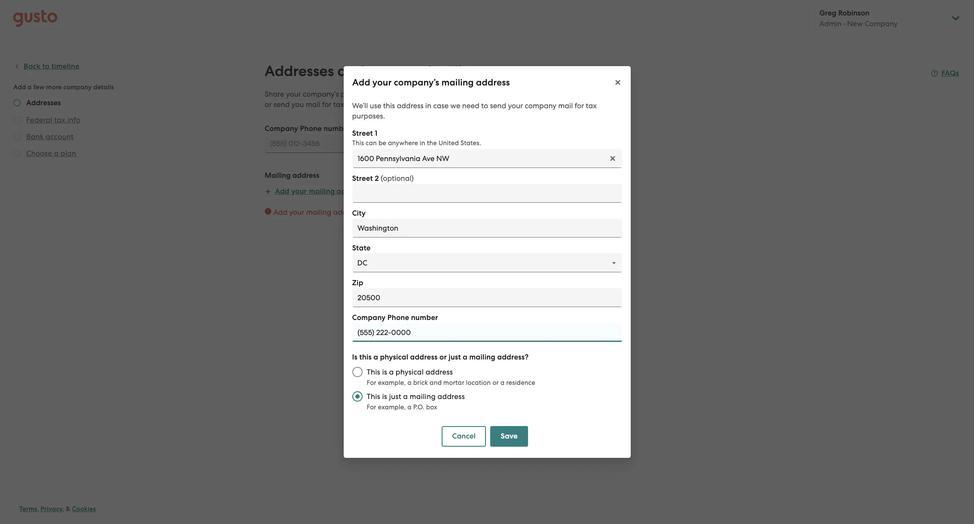 Task type: locate. For each thing, give the bounding box(es) containing it.
your
[[372, 77, 392, 88], [286, 90, 301, 98], [508, 101, 523, 110], [291, 187, 307, 196], [289, 208, 304, 217]]

0 horizontal spatial you
[[292, 100, 304, 109]]

0 vertical spatial we
[[463, 90, 473, 98]]

zip
[[352, 278, 363, 287]]

number inside dialog main content element
[[411, 313, 438, 322]]

mail
[[306, 100, 320, 109], [558, 101, 573, 110]]

1 horizontal spatial we
[[463, 90, 473, 98]]

a down this is a physical address
[[408, 379, 412, 387]]

addresses down few at the left top of the page
[[26, 98, 61, 107]]

add for add your company's mailing address
[[352, 77, 370, 88]]

0 horizontal spatial continue
[[371, 208, 400, 217]]

tax inside we'll use this address in case we need to send your company mail for tax purposes.
[[586, 101, 597, 110]]

0 horizontal spatial company
[[265, 124, 298, 133]]

for down this is a physical address radio
[[367, 404, 376, 411]]

company down share
[[265, 124, 298, 133]]

1 vertical spatial case
[[433, 101, 449, 110]]

account menu element
[[808, 0, 961, 37]]

tax
[[333, 100, 344, 109], [586, 101, 597, 110], [54, 116, 65, 124]]

need inside share your company's phone number and address, in case we need to contact you or send you mail for tax purposes.
[[475, 90, 492, 98]]

this for this is a physical address
[[367, 368, 380, 376]]

to inside share your company's phone number and address, in case we need to contact you or send you mail for tax purposes.
[[494, 90, 501, 98]]

purposes. inside share your company's phone number and address, in case we need to contact you or send you mail for tax purposes.
[[346, 100, 379, 109]]

1 horizontal spatial company
[[352, 313, 386, 322]]

a up for example, a p.o. box
[[403, 392, 408, 401]]

1 vertical spatial contact
[[503, 90, 529, 98]]

0 vertical spatial this
[[352, 139, 364, 147]]

0 horizontal spatial mail
[[306, 100, 320, 109]]

mailing down add your mailing address
[[306, 208, 331, 217]]

1 horizontal spatial this
[[383, 101, 395, 110]]

this inside street 1 this can be anywhere in the united states.
[[352, 139, 364, 147]]

continue
[[371, 208, 400, 217], [409, 240, 439, 249]]

2 vertical spatial number
[[411, 313, 438, 322]]

need
[[475, 90, 492, 98], [462, 101, 480, 110]]

1 vertical spatial phone
[[387, 313, 409, 322]]

your for add your mailing address
[[291, 187, 307, 196]]

the
[[427, 139, 437, 147]]

save inside button
[[501, 432, 518, 441]]

or right location
[[493, 379, 499, 387]]

1 vertical spatial company
[[352, 313, 386, 322]]

0 vertical spatial contact
[[368, 62, 419, 80]]

physical up brick
[[396, 368, 424, 376]]

2 vertical spatial this
[[367, 392, 380, 401]]

brick
[[413, 379, 428, 387]]

1 street from the top
[[352, 129, 373, 138]]

back to timeline button
[[13, 61, 80, 72]]

0 horizontal spatial company
[[63, 83, 92, 91]]

0 vertical spatial number
[[364, 90, 391, 98]]

dialog main content element
[[344, 95, 631, 458]]

1 vertical spatial need
[[462, 101, 480, 110]]

company's inside share your company's phone number and address, in case we need to contact you or send you mail for tax purposes.
[[303, 90, 339, 98]]

timeline
[[51, 62, 80, 71]]

1 horizontal spatial details
[[423, 62, 468, 80]]

0 vertical spatial company phone number
[[265, 124, 351, 133]]

1 horizontal spatial company's
[[394, 77, 439, 88]]

address down is this a physical address or just a mailing address?
[[426, 368, 453, 376]]

address
[[476, 77, 510, 88], [397, 101, 424, 110], [292, 171, 319, 180], [337, 187, 364, 196], [333, 208, 360, 217], [410, 353, 438, 362], [426, 368, 453, 376], [438, 392, 465, 401]]

and right brick
[[430, 379, 442, 387]]

2 vertical spatial or
[[493, 379, 499, 387]]

this
[[352, 139, 364, 147], [367, 368, 380, 376], [367, 392, 380, 401]]

1 horizontal spatial addresses
[[265, 62, 334, 80]]

cookies button
[[72, 504, 96, 514]]

we inside share your company's phone number and address, in case we need to contact you or send you mail for tax purposes.
[[463, 90, 473, 98]]

1 horizontal spatial mail
[[558, 101, 573, 110]]

0 vertical spatial is
[[382, 368, 387, 376]]

0 horizontal spatial contact
[[368, 62, 419, 80]]

1 vertical spatial addresses
[[26, 98, 61, 107]]

company for the company phone number telephone field
[[352, 313, 386, 322]]

box
[[426, 404, 437, 411]]

a right this is a physical address radio
[[389, 368, 394, 376]]

2 horizontal spatial number
[[411, 313, 438, 322]]

1 vertical spatial continue
[[409, 240, 439, 249]]

is right this is a physical address radio
[[382, 368, 387, 376]]

we down add your company's mailing address
[[451, 101, 460, 110]]

0 vertical spatial purposes.
[[346, 100, 379, 109]]

company down zip
[[352, 313, 386, 322]]

1 vertical spatial we
[[451, 101, 460, 110]]

number
[[364, 90, 391, 98], [324, 124, 351, 133], [411, 313, 438, 322]]

2 vertical spatial in
[[420, 139, 425, 147]]

street left 2
[[352, 174, 373, 183]]

0 vertical spatial this
[[383, 101, 395, 110]]

0 horizontal spatial save
[[374, 240, 391, 249]]

phone inside dialog main content element
[[387, 313, 409, 322]]

in down the address,
[[425, 101, 431, 110]]

we inside we'll use this address in case we need to send your company mail for tax purposes.
[[451, 101, 460, 110]]

company
[[63, 83, 92, 91], [525, 101, 556, 110]]

for
[[322, 100, 332, 109], [575, 101, 584, 110]]

0 horizontal spatial number
[[324, 124, 351, 133]]

1 horizontal spatial phone
[[387, 313, 409, 322]]

0 horizontal spatial company phone number
[[265, 124, 351, 133]]

city
[[352, 209, 366, 218]]

2 is from the top
[[382, 392, 387, 401]]

we'll use this address in case we need to send your company mail for tax purposes.
[[352, 101, 597, 120]]

in
[[438, 90, 444, 98], [425, 101, 431, 110], [420, 139, 425, 147]]

1 vertical spatial this
[[359, 353, 372, 362]]

0 vertical spatial addresses
[[265, 62, 334, 80]]

0 vertical spatial in
[[438, 90, 444, 98]]

this up this is just a mailing address radio on the left of the page
[[367, 368, 380, 376]]

0 horizontal spatial details
[[93, 83, 114, 91]]

addresses inside list
[[26, 98, 61, 107]]

0 vertical spatial case
[[446, 90, 462, 98]]

1 vertical spatial in
[[425, 101, 431, 110]]

company's
[[394, 77, 439, 88], [303, 90, 339, 98]]

0 vertical spatial example,
[[378, 379, 406, 387]]

save inside "button"
[[374, 240, 391, 249]]

address down the address,
[[397, 101, 424, 110]]

company's for mailing
[[394, 77, 439, 88]]

to
[[42, 62, 50, 71], [494, 90, 501, 98], [481, 101, 488, 110], [362, 208, 369, 217]]

0 vertical spatial physical
[[380, 353, 408, 362]]

1 horizontal spatial contact
[[503, 90, 529, 98]]

2 for from the top
[[367, 404, 376, 411]]

company inside we'll use this address in case we need to send your company mail for tax purposes.
[[525, 101, 556, 110]]

street up can
[[352, 129, 373, 138]]

1 vertical spatial this
[[367, 368, 380, 376]]

1 vertical spatial just
[[389, 392, 401, 401]]

1 for from the top
[[367, 379, 376, 387]]

0 horizontal spatial we
[[451, 101, 460, 110]]

for example, a p.o. box
[[367, 404, 437, 411]]

case down the address,
[[433, 101, 449, 110]]

home image
[[13, 10, 58, 27]]

0 horizontal spatial for
[[322, 100, 332, 109]]

faqs
[[942, 69, 959, 78]]

example, for a
[[378, 379, 406, 387]]

1 vertical spatial company
[[525, 101, 556, 110]]

1 vertical spatial company phone number
[[352, 313, 438, 322]]

0 vertical spatial save
[[374, 240, 391, 249]]

example, for just
[[378, 404, 406, 411]]

is up for example, a p.o. box
[[382, 392, 387, 401]]

0 vertical spatial company
[[265, 124, 298, 133]]

1 horizontal spatial send
[[490, 101, 506, 110]]

and left the address,
[[392, 90, 406, 98]]

and
[[337, 62, 365, 80], [392, 90, 406, 98], [393, 240, 407, 249], [430, 379, 442, 387]]

number down phone
[[324, 124, 351, 133]]

case inside share your company's phone number and address, in case we need to contact you or send you mail for tax purposes.
[[446, 90, 462, 98]]

company phone number for (555) 012-3456 telephone field
[[265, 124, 351, 133]]

number inside share your company's phone number and address, in case we need to contact you or send you mail for tax purposes.
[[364, 90, 391, 98]]

case down add your company's mailing address
[[446, 90, 462, 98]]

1 vertical spatial save
[[501, 432, 518, 441]]

for inside we'll use this address in case we need to send your company mail for tax purposes.
[[575, 101, 584, 110]]

1 vertical spatial purposes.
[[352, 112, 385, 120]]

phone for the company phone number telephone field
[[387, 313, 409, 322]]

example,
[[378, 379, 406, 387], [378, 404, 406, 411]]

number up use
[[364, 90, 391, 98]]

2 horizontal spatial tax
[[586, 101, 597, 110]]

0 vertical spatial or
[[265, 100, 272, 109]]

mailing up "p.o."
[[410, 392, 436, 401]]

purposes. inside we'll use this address in case we need to send your company mail for tax purposes.
[[352, 112, 385, 120]]

just up mortar
[[449, 353, 461, 362]]

number up is this a physical address or just a mailing address?
[[411, 313, 438, 322]]

we
[[463, 90, 473, 98], [451, 101, 460, 110]]

this right use
[[383, 101, 395, 110]]

need up states.
[[462, 101, 480, 110]]

for for this is a physical address
[[367, 379, 376, 387]]

purposes. down use
[[352, 112, 385, 120]]

1 vertical spatial details
[[93, 83, 114, 91]]

example, down this is just a mailing address in the left bottom of the page
[[378, 404, 406, 411]]

this
[[383, 101, 395, 110], [359, 353, 372, 362]]

faqs button
[[931, 68, 959, 79]]

in inside share your company's phone number and address, in case we need to contact you or send you mail for tax purposes.
[[438, 90, 444, 98]]

1 horizontal spatial ,
[[62, 505, 64, 513]]

add for add your mailing address to continue
[[273, 208, 288, 217]]

purposes. down phone
[[346, 100, 379, 109]]

0 vertical spatial for
[[367, 379, 376, 387]]

1 horizontal spatial company
[[525, 101, 556, 110]]

this left can
[[352, 139, 364, 147]]

physical up this is a physical address
[[380, 353, 408, 362]]

0 horizontal spatial or
[[265, 100, 272, 109]]

address down for example, a brick and mortar location or a residence
[[438, 392, 465, 401]]

2 , from the left
[[62, 505, 64, 513]]

company's up the address,
[[394, 77, 439, 88]]

1 horizontal spatial continue
[[409, 240, 439, 249]]

add inside dialog
[[352, 77, 370, 88]]

account
[[46, 132, 74, 141]]

company for (555) 012-3456 telephone field
[[265, 124, 298, 133]]

1 horizontal spatial or
[[440, 353, 447, 362]]

Company Phone number telephone field
[[352, 323, 622, 342]]

cancel
[[452, 432, 476, 441]]

2 example, from the top
[[378, 404, 406, 411]]

you
[[530, 90, 543, 98], [292, 100, 304, 109]]

anywhere
[[388, 139, 418, 147]]

send
[[274, 100, 290, 109], [490, 101, 506, 110]]

this for this is just a mailing address
[[367, 392, 380, 401]]

1 vertical spatial street
[[352, 174, 373, 183]]

physical
[[380, 353, 408, 362], [396, 368, 424, 376]]

we'll
[[352, 101, 368, 110]]

mailing
[[441, 77, 474, 88], [309, 187, 335, 196], [306, 208, 331, 217], [469, 353, 496, 362], [410, 392, 436, 401]]

street for 1
[[352, 129, 373, 138]]

bank account
[[26, 132, 74, 141]]

addresses
[[265, 62, 334, 80], [26, 98, 61, 107]]

purposes.
[[346, 100, 379, 109], [352, 112, 385, 120]]

company's inside dialog
[[394, 77, 439, 88]]

phone
[[300, 124, 322, 133], [387, 313, 409, 322]]

a
[[28, 83, 32, 91], [54, 149, 59, 158], [374, 353, 378, 362], [463, 353, 468, 362], [389, 368, 394, 376], [408, 379, 412, 387], [501, 379, 505, 387], [403, 392, 408, 401], [408, 404, 412, 411]]

2
[[375, 174, 379, 183]]

0 horizontal spatial ,
[[37, 505, 39, 513]]

0 vertical spatial you
[[530, 90, 543, 98]]

Street 2 field
[[352, 184, 622, 203]]

street inside street 1 this can be anywhere in the united states.
[[352, 129, 373, 138]]

(optional)
[[381, 174, 414, 183]]

this down this is a physical address radio
[[367, 392, 380, 401]]

1 is from the top
[[382, 368, 387, 376]]

Street 1 field
[[352, 149, 622, 168]]

is
[[382, 368, 387, 376], [382, 392, 387, 401]]

in inside we'll use this address in case we need to send your company mail for tax purposes.
[[425, 101, 431, 110]]

1 vertical spatial number
[[324, 124, 351, 133]]

0 horizontal spatial company's
[[303, 90, 339, 98]]

mailing up "add your mailing address to continue"
[[309, 187, 335, 196]]

a left plan at the top of page
[[54, 149, 59, 158]]

need inside we'll use this address in case we need to send your company mail for tax purposes.
[[462, 101, 480, 110]]

2 horizontal spatial or
[[493, 379, 499, 387]]

address up city
[[337, 187, 364, 196]]

1 horizontal spatial number
[[364, 90, 391, 98]]

we up we'll use this address in case we need to send your company mail for tax purposes.
[[463, 90, 473, 98]]

street
[[352, 129, 373, 138], [352, 174, 373, 183]]

states.
[[461, 139, 481, 147]]

choose a plan button
[[26, 148, 76, 159]]

company inside dialog main content element
[[352, 313, 386, 322]]

tax inside button
[[54, 116, 65, 124]]

save for save and continue
[[374, 240, 391, 249]]

a left residence
[[501, 379, 505, 387]]

physical for this
[[380, 353, 408, 362]]

federal tax info
[[26, 116, 80, 124]]

for
[[367, 379, 376, 387], [367, 404, 376, 411]]

0 vertical spatial need
[[475, 90, 492, 98]]

1 vertical spatial company's
[[303, 90, 339, 98]]

or down share
[[265, 100, 272, 109]]

mortar
[[443, 379, 464, 387]]

, left the &
[[62, 505, 64, 513]]

example, down this is a physical address
[[378, 379, 406, 387]]

company phone number inside dialog main content element
[[352, 313, 438, 322]]

1 vertical spatial is
[[382, 392, 387, 401]]

for up this is just a mailing address radio on the left of the page
[[367, 379, 376, 387]]

0 vertical spatial phone
[[300, 124, 322, 133]]

back to timeline
[[24, 62, 80, 71]]

a right is
[[374, 353, 378, 362]]

add
[[352, 77, 370, 88], [13, 83, 26, 91], [275, 187, 290, 196], [273, 208, 288, 217]]

1 horizontal spatial just
[[449, 353, 461, 362]]

1 horizontal spatial save
[[501, 432, 518, 441]]

cancel button
[[442, 426, 486, 447]]

more
[[46, 83, 62, 91]]

is for a
[[382, 368, 387, 376]]

1 vertical spatial physical
[[396, 368, 424, 376]]

0 horizontal spatial phone
[[300, 124, 322, 133]]

0 vertical spatial street
[[352, 129, 373, 138]]

addresses list
[[13, 98, 119, 160]]

case
[[446, 90, 462, 98], [433, 101, 449, 110]]

number for (555) 012-3456 telephone field
[[324, 124, 351, 133]]

just
[[449, 353, 461, 362], [389, 392, 401, 401]]

1 vertical spatial example,
[[378, 404, 406, 411]]

need up we'll use this address in case we need to send your company mail for tax purposes.
[[475, 90, 492, 98]]

this right is
[[359, 353, 372, 362]]

continue inside "button"
[[409, 240, 439, 249]]

addresses up share
[[265, 62, 334, 80]]

0 vertical spatial company
[[63, 83, 92, 91]]

1 example, from the top
[[378, 379, 406, 387]]

residence
[[506, 379, 535, 387]]

few
[[33, 83, 45, 91]]

1 horizontal spatial for
[[575, 101, 584, 110]]

This is just a mailing address radio
[[348, 387, 367, 406]]

address up we'll use this address in case we need to send your company mail for tax purposes.
[[476, 77, 510, 88]]

, left privacy
[[37, 505, 39, 513]]

0 horizontal spatial send
[[274, 100, 290, 109]]

just up for example, a p.o. box
[[389, 392, 401, 401]]

1 horizontal spatial tax
[[333, 100, 344, 109]]

company
[[265, 124, 298, 133], [352, 313, 386, 322]]

or up for example, a brick and mortar location or a residence
[[440, 353, 447, 362]]

1 horizontal spatial company phone number
[[352, 313, 438, 322]]

or
[[265, 100, 272, 109], [440, 353, 447, 362], [493, 379, 499, 387]]

mail inside we'll use this address in case we need to send your company mail for tax purposes.
[[558, 101, 573, 110]]

your inside we'll use this address in case we need to send your company mail for tax purposes.
[[508, 101, 523, 110]]

2 street from the top
[[352, 174, 373, 183]]

terms link
[[19, 505, 37, 513]]

info
[[67, 116, 80, 124]]

company's left phone
[[303, 90, 339, 98]]

address,
[[408, 90, 436, 98]]

in down add your company's mailing address
[[438, 90, 444, 98]]

and inside "button"
[[393, 240, 407, 249]]

mailing address
[[265, 171, 319, 180]]

back
[[24, 62, 41, 71]]

is for just
[[382, 392, 387, 401]]

plan
[[60, 149, 76, 158]]

Zip field
[[352, 288, 622, 307]]

0 vertical spatial continue
[[371, 208, 400, 217]]

1 vertical spatial for
[[367, 404, 376, 411]]

and right state on the top of page
[[393, 240, 407, 249]]

a up mortar
[[463, 353, 468, 362]]

your inside share your company's phone number and address, in case we need to contact you or send you mail for tax purposes.
[[286, 90, 301, 98]]

in left the
[[420, 139, 425, 147]]

physical for is
[[396, 368, 424, 376]]

1 , from the left
[[37, 505, 39, 513]]

0 horizontal spatial addresses
[[26, 98, 61, 107]]

0 vertical spatial company's
[[394, 77, 439, 88]]

0 horizontal spatial tax
[[54, 116, 65, 124]]

addresses for addresses
[[26, 98, 61, 107]]



Task type: vqa. For each thing, say whether or not it's contained in the screenshot.
need in We'll use this address in case we need to send your company mail for tax purposes.
yes



Task type: describe. For each thing, give the bounding box(es) containing it.
1
[[375, 129, 377, 138]]

address inside we'll use this address in case we need to send your company mail for tax purposes.
[[397, 101, 424, 110]]

federal
[[26, 116, 52, 124]]

street 1 this can be anywhere in the united states.
[[352, 129, 481, 147]]

1 vertical spatial or
[[440, 353, 447, 362]]

save and continue
[[374, 240, 439, 249]]

address up add your mailing address
[[292, 171, 319, 180]]

share your company's phone number and address, in case we need to contact you or send you mail for tax purposes.
[[265, 90, 543, 109]]

1 vertical spatial you
[[292, 100, 304, 109]]

add your mailing address to continue
[[273, 208, 400, 217]]

0 horizontal spatial just
[[389, 392, 401, 401]]

street for 2
[[352, 174, 373, 183]]

mailing
[[265, 171, 291, 180]]

save for save
[[501, 432, 518, 441]]

to inside button
[[42, 62, 50, 71]]

add your company's mailing address dialog
[[344, 66, 631, 458]]

be
[[379, 139, 386, 147]]

street 2 (optional)
[[352, 174, 414, 183]]

choose
[[26, 149, 52, 158]]

for for this is just a mailing address
[[367, 404, 376, 411]]

(555) 012-3456 telephone field
[[265, 134, 548, 153]]

mail inside share your company's phone number and address, in case we need to contact you or send you mail for tax purposes.
[[306, 100, 320, 109]]

addresses and contact details
[[265, 62, 468, 80]]

is
[[352, 353, 358, 362]]

phone
[[341, 90, 362, 98]]

share
[[265, 90, 284, 98]]

address up this is a physical address
[[410, 353, 438, 362]]

City field
[[352, 219, 622, 238]]

address down add your mailing address
[[333, 208, 360, 217]]

for example, a brick and mortar location or a residence
[[367, 379, 535, 387]]

addresses for addresses and contact details
[[265, 62, 334, 80]]

&
[[66, 505, 70, 513]]

to inside we'll use this address in case we need to send your company mail for tax purposes.
[[481, 101, 488, 110]]

terms
[[19, 505, 37, 513]]

address?
[[497, 353, 529, 362]]

add for add your mailing address
[[275, 187, 290, 196]]

your for share your company's phone number and address, in case we need to contact you or send you mail for tax purposes.
[[286, 90, 301, 98]]

p.o.
[[413, 404, 424, 411]]

a left few at the left top of the page
[[28, 83, 32, 91]]

your for add your company's mailing address
[[372, 77, 392, 88]]

a inside button
[[54, 149, 59, 158]]

bank
[[26, 132, 44, 141]]

company phone number for the company phone number telephone field
[[352, 313, 438, 322]]

This is a physical address radio
[[348, 363, 367, 382]]

send inside share your company's phone number and address, in case we need to contact you or send you mail for tax purposes.
[[274, 100, 290, 109]]

terms , privacy , & cookies
[[19, 505, 96, 513]]

federal tax info button
[[26, 115, 80, 125]]

and inside share your company's phone number and address, in case we need to contact you or send you mail for tax purposes.
[[392, 90, 406, 98]]

number for the company phone number telephone field
[[411, 313, 438, 322]]

and up phone
[[337, 62, 365, 80]]

0 vertical spatial details
[[423, 62, 468, 80]]

add your mailing address
[[275, 187, 364, 196]]

choose a plan
[[26, 149, 76, 158]]

privacy
[[41, 505, 62, 513]]

in inside street 1 this can be anywhere in the united states.
[[420, 139, 425, 147]]

a left "p.o."
[[408, 404, 412, 411]]

this inside we'll use this address in case we need to send your company mail for tax purposes.
[[383, 101, 395, 110]]

this is just a mailing address
[[367, 392, 465, 401]]

mailing up we'll use this address in case we need to send your company mail for tax purposes.
[[441, 77, 474, 88]]

contact inside share your company's phone number and address, in case we need to contact you or send you mail for tax purposes.
[[503, 90, 529, 98]]

this is a physical address
[[367, 368, 453, 376]]

privacy link
[[41, 505, 62, 513]]

phone for (555) 012-3456 telephone field
[[300, 124, 322, 133]]

0 horizontal spatial this
[[359, 353, 372, 362]]

send inside we'll use this address in case we need to send your company mail for tax purposes.
[[490, 101, 506, 110]]

united
[[439, 139, 459, 147]]

your for add your mailing address to continue
[[289, 208, 304, 217]]

location
[[466, 379, 491, 387]]

state
[[352, 244, 371, 253]]

for inside share your company's phone number and address, in case we need to contact you or send you mail for tax purposes.
[[322, 100, 332, 109]]

company's for phone
[[303, 90, 339, 98]]

bank account button
[[26, 131, 74, 142]]

0 vertical spatial just
[[449, 353, 461, 362]]

case inside we'll use this address in case we need to send your company mail for tax purposes.
[[433, 101, 449, 110]]

or inside share your company's phone number and address, in case we need to contact you or send you mail for tax purposes.
[[265, 100, 272, 109]]

1 horizontal spatial you
[[530, 90, 543, 98]]

can
[[366, 139, 377, 147]]

mailing down the company phone number telephone field
[[469, 353, 496, 362]]

use
[[370, 101, 381, 110]]

cookies
[[72, 505, 96, 513]]

is this a physical address or just a mailing address?
[[352, 353, 529, 362]]

save button
[[490, 426, 528, 447]]

add for add a few more company details
[[13, 83, 26, 91]]

save and continue button
[[364, 235, 449, 255]]

tax inside share your company's phone number and address, in case we need to contact you or send you mail for tax purposes.
[[333, 100, 344, 109]]

add a few more company details
[[13, 83, 114, 91]]

add your company's mailing address
[[352, 77, 510, 88]]

and inside dialog main content element
[[430, 379, 442, 387]]



